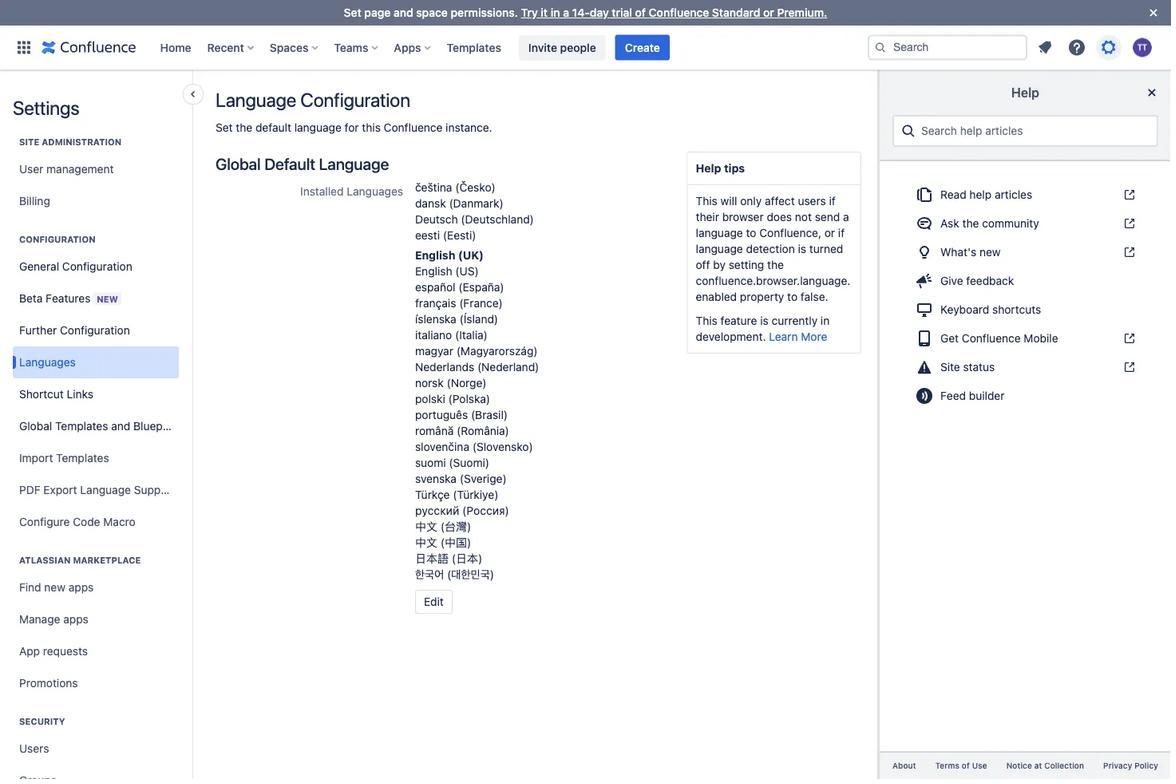Task type: describe. For each thing, give the bounding box(es) containing it.
try
[[521, 6, 538, 19]]

2 english from the top
[[415, 265, 452, 278]]

íslenska
[[415, 313, 456, 326]]

import templates
[[19, 451, 109, 465]]

this for this will only affect users if their browser does not send a language to confluence, or if language detection is turned off by setting the confluence.browser.language. enabled property to false.
[[696, 194, 718, 208]]

more
[[801, 330, 827, 343]]

atlassian marketplace group
[[13, 538, 179, 704]]

dansk
[[415, 197, 446, 210]]

(polska)
[[448, 392, 490, 406]]

help tips
[[696, 162, 745, 175]]

configure
[[19, 515, 70, 529]]

affect
[[765, 194, 795, 208]]

feature
[[721, 314, 757, 327]]

(대한민국)
[[447, 568, 494, 581]]

a inside this will only affect users if their browser does not send a language to confluence, or if language detection is turned off by setting the confluence.browser.language. enabled property to false.
[[843, 210, 849, 224]]

close image for set page and space permissions.
[[1144, 3, 1163, 22]]

the inside this will only affect users if their browser does not send a language to confluence, or if language detection is turned off by setting the confluence.browser.language. enabled property to false.
[[767, 258, 784, 271]]

global templates and blueprints link
[[13, 410, 185, 442]]

export
[[43, 483, 77, 497]]

mobile
[[1024, 332, 1058, 345]]

templates link
[[442, 35, 506, 60]]

feed
[[940, 389, 966, 402]]

global for global default language
[[216, 154, 261, 173]]

languages link
[[13, 346, 179, 378]]

(us)
[[455, 265, 479, 278]]

(россия)
[[462, 504, 509, 517]]

people
[[560, 41, 596, 54]]

trial
[[612, 6, 632, 19]]

banner containing home
[[0, 25, 1171, 70]]

pdf export language support link
[[13, 474, 179, 506]]

settings icon image
[[1099, 38, 1118, 57]]

pdf
[[19, 483, 40, 497]]

warning icon image
[[915, 358, 934, 377]]

mobile icon image
[[915, 329, 934, 348]]

configuration for general
[[62, 260, 132, 273]]

(uk)
[[458, 249, 484, 262]]

global element
[[10, 25, 865, 70]]

norsk
[[415, 376, 444, 390]]

read
[[940, 188, 967, 201]]

0 vertical spatial language
[[294, 121, 342, 134]]

0 horizontal spatial to
[[746, 226, 756, 240]]

2 vertical spatial language
[[696, 242, 743, 255]]

blueprints
[[133, 420, 185, 433]]

settings
[[13, 97, 79, 119]]

configuration for further
[[60, 324, 130, 337]]

0 vertical spatial language
[[216, 89, 296, 111]]

new for what's
[[980, 245, 1001, 259]]

only
[[740, 194, 762, 208]]

app
[[19, 645, 40, 658]]

notice at collection link
[[997, 759, 1094, 773]]

is inside 'this feature is currently in development.'
[[760, 314, 769, 327]]

pdf export language support
[[19, 483, 175, 497]]

property
[[740, 290, 784, 303]]

português
[[415, 408, 468, 422]]

try it in a 14-day trial of confluence standard or premium. link
[[521, 6, 827, 19]]

site for site administration
[[19, 137, 39, 147]]

(românia)
[[457, 424, 509, 437]]

security group
[[13, 699, 179, 779]]

will
[[721, 194, 737, 208]]

help for help
[[1011, 85, 1039, 100]]

1 中文 from the top
[[415, 520, 437, 533]]

manage apps
[[19, 613, 88, 626]]

this for this feature is currently in development.
[[696, 314, 718, 327]]

privacy policy link
[[1094, 759, 1168, 773]]

status
[[963, 360, 995, 374]]

shortcut icon image inside site status link
[[1120, 361, 1136, 374]]

user management link
[[13, 153, 179, 185]]

recent
[[207, 41, 244, 54]]

promotions
[[19, 677, 78, 690]]

keyboard
[[940, 303, 989, 316]]

send
[[815, 210, 840, 224]]

home
[[160, 41, 191, 54]]

set for set the default language for this confluence instance.
[[216, 121, 233, 134]]

1 horizontal spatial if
[[838, 226, 845, 240]]

global for global templates and blueprints
[[19, 420, 52, 433]]

new for find
[[44, 581, 65, 594]]

site administration
[[19, 137, 122, 147]]

is inside this will only affect users if their browser does not send a language to confluence, or if language detection is turned off by setting the confluence.browser.language. enabled property to false.
[[798, 242, 806, 255]]

this will only affect users if their browser does not send a language to confluence, or if language detection is turned off by setting the confluence.browser.language. enabled property to false.
[[696, 194, 851, 303]]

shortcut icon image inside what's new link
[[1120, 246, 1136, 259]]

(eesti)
[[443, 229, 476, 242]]

find new apps link
[[13, 572, 179, 604]]

site status
[[940, 360, 995, 374]]

detection
[[746, 242, 795, 255]]

home link
[[155, 35, 196, 60]]

(danmark)
[[449, 197, 504, 210]]

spaces
[[270, 41, 308, 54]]

keyboard shortcuts button
[[905, 297, 1146, 323]]

0 horizontal spatial in
[[551, 6, 560, 19]]

0 horizontal spatial of
[[635, 6, 646, 19]]

false.
[[801, 290, 828, 303]]

about
[[893, 761, 916, 770]]

create
[[625, 41, 660, 54]]

what's new
[[940, 245, 1001, 259]]

feedback
[[966, 274, 1014, 287]]

what's
[[940, 245, 977, 259]]

shortcut
[[19, 388, 64, 401]]

further configuration
[[19, 324, 130, 337]]

shortcuts
[[992, 303, 1041, 316]]

setting
[[729, 258, 764, 271]]

users
[[19, 742, 49, 755]]

search image
[[874, 41, 887, 54]]

day
[[590, 6, 609, 19]]

shortcut links link
[[13, 378, 179, 410]]

help for help tips
[[696, 162, 721, 175]]

templates for import templates
[[56, 451, 109, 465]]

manage apps link
[[13, 604, 179, 635]]

and for page
[[394, 6, 413, 19]]

configuration group
[[13, 217, 185, 543]]

read help articles link
[[905, 182, 1146, 208]]

or for if
[[825, 226, 835, 240]]

русский
[[415, 504, 459, 517]]

get confluence mobile link
[[905, 326, 1146, 351]]

notification icon image
[[1035, 38, 1055, 57]]

feed builder
[[940, 389, 1005, 402]]



Task type: locate. For each thing, give the bounding box(es) containing it.
user
[[19, 162, 43, 176]]

languages up "shortcut"
[[19, 356, 76, 369]]

14-
[[572, 6, 590, 19]]

shortcut icon image inside read help articles link
[[1120, 188, 1136, 201]]

confluence up create
[[649, 6, 709, 19]]

configuration up new
[[62, 260, 132, 273]]

get
[[940, 332, 959, 345]]

support
[[134, 483, 175, 497]]

of right trial
[[635, 6, 646, 19]]

0 vertical spatial languages
[[347, 185, 403, 198]]

0 vertical spatial global
[[216, 154, 261, 173]]

if down send on the top of the page
[[838, 226, 845, 240]]

global down the default
[[216, 154, 261, 173]]

eesti
[[415, 229, 440, 242]]

or for premium.
[[763, 6, 774, 19]]

0 vertical spatial of
[[635, 6, 646, 19]]

1 horizontal spatial a
[[843, 210, 849, 224]]

0 vertical spatial help
[[1011, 85, 1039, 100]]

(türkiye)
[[453, 488, 498, 501]]

2 horizontal spatial the
[[962, 217, 979, 230]]

templates for global templates and blueprints
[[55, 420, 108, 433]]

1 vertical spatial the
[[962, 217, 979, 230]]

0 horizontal spatial language
[[80, 483, 131, 497]]

confluence.browser.language.
[[696, 274, 851, 287]]

language down language configuration
[[294, 121, 342, 134]]

1 vertical spatial english
[[415, 265, 452, 278]]

1 vertical spatial this
[[696, 314, 718, 327]]

1 vertical spatial if
[[838, 226, 845, 240]]

the
[[236, 121, 252, 134], [962, 217, 979, 230], [767, 258, 784, 271]]

new inside 'link'
[[44, 581, 65, 594]]

4 shortcut icon image from the top
[[1120, 332, 1136, 345]]

2 horizontal spatial confluence
[[962, 332, 1021, 345]]

global inside the 'configuration' group
[[19, 420, 52, 433]]

help left tips
[[696, 162, 721, 175]]

notice at collection
[[1006, 761, 1084, 770]]

1 vertical spatial in
[[821, 314, 830, 327]]

0 vertical spatial and
[[394, 6, 413, 19]]

0 vertical spatial if
[[829, 194, 836, 208]]

the for ask
[[962, 217, 979, 230]]

confluence down keyboard shortcuts
[[962, 332, 1021, 345]]

teams button
[[329, 35, 384, 60]]

2 vertical spatial language
[[80, 483, 131, 497]]

1 vertical spatial help
[[696, 162, 721, 175]]

configuration up general
[[19, 234, 96, 245]]

installed languages element
[[415, 180, 671, 583]]

ask the community
[[940, 217, 1039, 230]]

suomi
[[415, 456, 446, 469]]

configuration up languages link
[[60, 324, 130, 337]]

1 vertical spatial apps
[[63, 613, 88, 626]]

further configuration link
[[13, 315, 179, 346]]

apps down atlassian marketplace in the left bottom of the page
[[68, 581, 94, 594]]

1 vertical spatial language
[[696, 226, 743, 240]]

2 vertical spatial confluence
[[962, 332, 1021, 345]]

promotions link
[[13, 667, 179, 699]]

(españa)
[[458, 281, 504, 294]]

0 horizontal spatial a
[[563, 6, 569, 19]]

shortcut icon image inside 'ask the community' link
[[1120, 217, 1136, 230]]

2 this from the top
[[696, 314, 718, 327]]

shortcut icon image for articles
[[1120, 188, 1136, 201]]

magyar
[[415, 344, 453, 358]]

the right ask
[[962, 217, 979, 230]]

apps up requests
[[63, 613, 88, 626]]

not
[[795, 210, 812, 224]]

1 vertical spatial global
[[19, 420, 52, 433]]

(france)
[[459, 297, 503, 310]]

close image for help
[[1142, 83, 1162, 102]]

the for set
[[236, 121, 252, 134]]

1 english from the top
[[415, 249, 455, 262]]

what's new link
[[905, 239, 1146, 265]]

help up "search help articles" field at the right of page
[[1011, 85, 1039, 100]]

signal icon image
[[915, 386, 934, 406]]

0 vertical spatial to
[[746, 226, 756, 240]]

it
[[541, 6, 548, 19]]

0 vertical spatial in
[[551, 6, 560, 19]]

new right find
[[44, 581, 65, 594]]

appswitcher icon image
[[14, 38, 34, 57]]

deutsch
[[415, 213, 458, 226]]

get confluence mobile
[[940, 332, 1058, 345]]

shortcut icon image for community
[[1120, 217, 1136, 230]]

1 horizontal spatial in
[[821, 314, 830, 327]]

site for site status
[[940, 360, 960, 374]]

further
[[19, 324, 57, 337]]

1 horizontal spatial is
[[798, 242, 806, 255]]

to
[[746, 226, 756, 240], [787, 290, 798, 303]]

close image up your profile and preferences image
[[1144, 3, 1163, 22]]

site inside group
[[19, 137, 39, 147]]

Search field
[[868, 35, 1027, 60]]

2 horizontal spatial language
[[319, 154, 389, 173]]

is down 'confluence,'
[[798, 242, 806, 255]]

0 vertical spatial close image
[[1144, 3, 1163, 22]]

1 horizontal spatial new
[[980, 245, 1001, 259]]

2 vertical spatial templates
[[56, 451, 109, 465]]

languages right installed
[[347, 185, 403, 198]]

1 horizontal spatial the
[[767, 258, 784, 271]]

close image
[[1144, 3, 1163, 22], [1142, 83, 1162, 102]]

and for templates
[[111, 420, 130, 433]]

italiano
[[415, 329, 452, 342]]

1 horizontal spatial to
[[787, 290, 798, 303]]

terms of use
[[935, 761, 987, 770]]

templates
[[447, 41, 501, 54], [55, 420, 108, 433], [56, 451, 109, 465]]

shortcut icon image
[[1120, 188, 1136, 201], [1120, 217, 1136, 230], [1120, 246, 1136, 259], [1120, 332, 1136, 345], [1120, 361, 1136, 374]]

0 horizontal spatial set
[[216, 121, 233, 134]]

if up send on the top of the page
[[829, 194, 836, 208]]

0 horizontal spatial if
[[829, 194, 836, 208]]

1 horizontal spatial of
[[962, 761, 970, 770]]

0 vertical spatial or
[[763, 6, 774, 19]]

set left page
[[344, 6, 361, 19]]

1 horizontal spatial confluence
[[649, 6, 709, 19]]

templates down "permissions."
[[447, 41, 501, 54]]

(中国)
[[441, 536, 471, 549]]

or inside this will only affect users if their browser does not send a language to confluence, or if language detection is turned off by setting the confluence.browser.language. enabled property to false.
[[825, 226, 835, 240]]

templates inside import templates "link"
[[56, 451, 109, 465]]

1 vertical spatial to
[[787, 290, 798, 303]]

confluence inside 'link'
[[962, 332, 1021, 345]]

shortcut icon image for mobile
[[1120, 332, 1136, 345]]

installed languages
[[300, 185, 403, 198]]

0 vertical spatial is
[[798, 242, 806, 255]]

language inside the pdf export language support link
[[80, 483, 131, 497]]

screen icon image
[[915, 300, 934, 319]]

1 horizontal spatial set
[[344, 6, 361, 19]]

1 horizontal spatial or
[[825, 226, 835, 240]]

set for set page and space permissions. try it in a 14-day trial of confluence standard or premium.
[[344, 6, 361, 19]]

español
[[415, 281, 455, 294]]

0 vertical spatial templates
[[447, 41, 501, 54]]

requests
[[43, 645, 88, 658]]

čeština
[[415, 181, 452, 194]]

and inside the 'configuration' group
[[111, 420, 130, 433]]

apps inside 'link'
[[68, 581, 94, 594]]

a right send on the top of the page
[[843, 210, 849, 224]]

new up feedback at the right of the page
[[980, 245, 1001, 259]]

teams
[[334, 41, 368, 54]]

comment icon image
[[915, 214, 934, 233]]

if
[[829, 194, 836, 208], [838, 226, 845, 240]]

global templates and blueprints
[[19, 420, 185, 433]]

1 vertical spatial 中文
[[415, 536, 437, 549]]

terms of use link
[[926, 759, 997, 773]]

ask
[[940, 217, 959, 230]]

this up their
[[696, 194, 718, 208]]

configuration up set the default language for this confluence instance.
[[300, 89, 410, 111]]

1 horizontal spatial site
[[940, 360, 960, 374]]

notice
[[1006, 761, 1032, 770]]

0 horizontal spatial global
[[19, 420, 52, 433]]

1 vertical spatial or
[[825, 226, 835, 240]]

your profile and preferences image
[[1133, 38, 1152, 57]]

shortcut icon image inside get confluence mobile 'link'
[[1120, 332, 1136, 345]]

of left use
[[962, 761, 970, 770]]

templates inside global templates and blueprints link
[[55, 420, 108, 433]]

1 vertical spatial close image
[[1142, 83, 1162, 102]]

of
[[635, 6, 646, 19], [962, 761, 970, 770]]

currently
[[772, 314, 818, 327]]

language for pdf export language support
[[80, 483, 131, 497]]

to down browser
[[746, 226, 756, 240]]

about button
[[883, 759, 926, 773]]

(magyarország)
[[456, 344, 538, 358]]

1 vertical spatial languages
[[19, 356, 76, 369]]

2 中文 from the top
[[415, 536, 437, 549]]

apps button
[[389, 35, 437, 60]]

spaces button
[[265, 35, 324, 60]]

to left false.
[[787, 290, 798, 303]]

(italia)
[[455, 329, 488, 342]]

1 vertical spatial site
[[940, 360, 960, 374]]

learn more link
[[769, 330, 827, 343]]

privacy policy
[[1103, 761, 1158, 770]]

한국어
[[415, 568, 444, 581]]

global up import
[[19, 420, 52, 433]]

(česko)
[[455, 181, 496, 194]]

1 vertical spatial a
[[843, 210, 849, 224]]

0 vertical spatial a
[[563, 6, 569, 19]]

help icon image
[[1067, 38, 1087, 57]]

0 horizontal spatial confluence
[[384, 121, 443, 134]]

or down send on the top of the page
[[825, 226, 835, 240]]

configuration inside "link"
[[60, 324, 130, 337]]

1 vertical spatial new
[[44, 581, 65, 594]]

is down property
[[760, 314, 769, 327]]

atlassian marketplace
[[19, 555, 141, 566]]

中文 down русский
[[415, 520, 437, 533]]

permissions.
[[451, 6, 518, 19]]

set left the default
[[216, 121, 233, 134]]

0 vertical spatial english
[[415, 249, 455, 262]]

0 vertical spatial confluence
[[649, 6, 709, 19]]

enabled
[[696, 290, 737, 303]]

2 shortcut icon image from the top
[[1120, 217, 1136, 230]]

instance.
[[446, 121, 492, 134]]

page
[[364, 6, 391, 19]]

learn more
[[769, 330, 827, 343]]

this
[[362, 121, 381, 134]]

confluence image
[[42, 38, 136, 57], [42, 38, 136, 57]]

and right page
[[394, 6, 413, 19]]

space
[[416, 6, 448, 19]]

0 vertical spatial the
[[236, 121, 252, 134]]

or
[[763, 6, 774, 19], [825, 226, 835, 240]]

give
[[940, 274, 963, 287]]

1 horizontal spatial global
[[216, 154, 261, 173]]

and
[[394, 6, 413, 19], [111, 420, 130, 433]]

0 horizontal spatial the
[[236, 121, 252, 134]]

0 horizontal spatial languages
[[19, 356, 76, 369]]

Search help articles field
[[916, 117, 1150, 145]]

0 horizontal spatial new
[[44, 581, 65, 594]]

(brasil)
[[471, 408, 508, 422]]

1 vertical spatial language
[[319, 154, 389, 173]]

ask the community link
[[905, 211, 1146, 236]]

configuration for language
[[300, 89, 410, 111]]

configure code macro
[[19, 515, 136, 529]]

the up confluence.browser.language.
[[767, 258, 784, 271]]

None submit
[[415, 590, 453, 614]]

0 vertical spatial this
[[696, 194, 718, 208]]

1 horizontal spatial and
[[394, 6, 413, 19]]

confluence,
[[759, 226, 822, 240]]

global default language
[[216, 154, 389, 173]]

language for global default language
[[319, 154, 389, 173]]

billing link
[[13, 185, 179, 217]]

1 vertical spatial of
[[962, 761, 970, 770]]

manage
[[19, 613, 60, 626]]

3 shortcut icon image from the top
[[1120, 246, 1136, 259]]

or right standard
[[763, 6, 774, 19]]

english up español on the top
[[415, 265, 452, 278]]

this inside this will only affect users if their browser does not send a language to confluence, or if language detection is turned off by setting the confluence.browser.language. enabled property to false.
[[696, 194, 718, 208]]

apps
[[394, 41, 421, 54]]

this down enabled
[[696, 314, 718, 327]]

banner
[[0, 25, 1171, 70]]

english down eesti
[[415, 249, 455, 262]]

links
[[67, 388, 93, 401]]

0 vertical spatial site
[[19, 137, 39, 147]]

the left the default
[[236, 121, 252, 134]]

2 vertical spatial the
[[767, 258, 784, 271]]

language down import templates "link"
[[80, 483, 131, 497]]

1 vertical spatial and
[[111, 420, 130, 433]]

create link
[[615, 35, 670, 60]]

app requests
[[19, 645, 88, 658]]

templates up the pdf export language support link
[[56, 451, 109, 465]]

0 vertical spatial 中文
[[415, 520, 437, 533]]

documents icon image
[[915, 185, 934, 204]]

0 vertical spatial apps
[[68, 581, 94, 594]]

1 shortcut icon image from the top
[[1120, 188, 1136, 201]]

feedback icon image
[[915, 271, 934, 291]]

language up installed languages
[[319, 154, 389, 173]]

site up user
[[19, 137, 39, 147]]

0 horizontal spatial help
[[696, 162, 721, 175]]

in up more
[[821, 314, 830, 327]]

(suomi)
[[449, 456, 489, 469]]

1 this from the top
[[696, 194, 718, 208]]

site administration group
[[13, 120, 179, 222]]

a
[[563, 6, 569, 19], [843, 210, 849, 224]]

default
[[255, 121, 291, 134]]

management
[[46, 162, 114, 176]]

0 vertical spatial set
[[344, 6, 361, 19]]

0 horizontal spatial and
[[111, 420, 130, 433]]

1 horizontal spatial language
[[216, 89, 296, 111]]

0 vertical spatial new
[[980, 245, 1001, 259]]

this inside 'this feature is currently in development.'
[[696, 314, 718, 327]]

中文 up 日本語
[[415, 536, 437, 549]]

terms
[[935, 761, 960, 770]]

of inside terms of use link
[[962, 761, 970, 770]]

and left blueprints
[[111, 420, 130, 433]]

set
[[344, 6, 361, 19], [216, 121, 233, 134]]

language down their
[[696, 226, 743, 240]]

română
[[415, 424, 454, 437]]

5 shortcut icon image from the top
[[1120, 361, 1136, 374]]

1 horizontal spatial help
[[1011, 85, 1039, 100]]

language up the default
[[216, 89, 296, 111]]

confluence right this
[[384, 121, 443, 134]]

nederlands
[[415, 360, 474, 374]]

0 horizontal spatial site
[[19, 137, 39, 147]]

1 vertical spatial set
[[216, 121, 233, 134]]

1 vertical spatial confluence
[[384, 121, 443, 134]]

in right it
[[551, 6, 560, 19]]

0 horizontal spatial or
[[763, 6, 774, 19]]

0 horizontal spatial is
[[760, 314, 769, 327]]

atlassian
[[19, 555, 71, 566]]

site right warning icon
[[940, 360, 960, 374]]

code
[[73, 515, 100, 529]]

(sverige)
[[460, 472, 507, 485]]

templates down links
[[55, 420, 108, 433]]

language up by
[[696, 242, 743, 255]]

close image down your profile and preferences image
[[1142, 83, 1162, 102]]

1 vertical spatial is
[[760, 314, 769, 327]]

templates inside "templates" link
[[447, 41, 501, 54]]

language
[[216, 89, 296, 111], [319, 154, 389, 173], [80, 483, 131, 497]]

languages inside languages link
[[19, 356, 76, 369]]

1 vertical spatial templates
[[55, 420, 108, 433]]

does
[[767, 210, 792, 224]]

1 horizontal spatial languages
[[347, 185, 403, 198]]

lightbulb icon image
[[915, 243, 934, 262]]

in inside 'this feature is currently in development.'
[[821, 314, 830, 327]]

a left "14-"
[[563, 6, 569, 19]]



Task type: vqa. For each thing, say whether or not it's contained in the screenshot.
Star GOOD board icon on the left top
no



